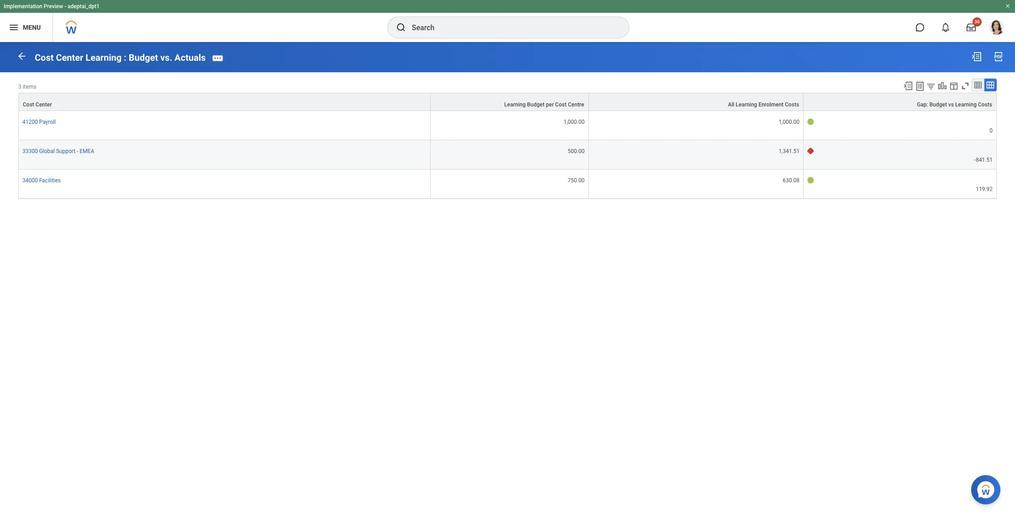 Task type: vqa. For each thing, say whether or not it's contained in the screenshot.
'Preview'
yes



Task type: locate. For each thing, give the bounding box(es) containing it.
enrolment
[[759, 101, 784, 108]]

learning right vs
[[956, 101, 978, 108]]

cost center button
[[19, 93, 431, 111]]

0 horizontal spatial cost
[[23, 101, 34, 108]]

cost right the previous page image
[[35, 52, 54, 63]]

2 horizontal spatial -
[[975, 157, 977, 163]]

cost up 41200
[[23, 101, 34, 108]]

budget left per
[[527, 101, 545, 108]]

1 vertical spatial center
[[36, 101, 52, 108]]

0 vertical spatial center
[[56, 52, 83, 63]]

fullscreen image
[[961, 81, 971, 91]]

learning
[[86, 52, 122, 63], [505, 101, 526, 108], [736, 101, 758, 108], [956, 101, 978, 108]]

menu banner
[[0, 0, 1016, 42]]

emea
[[80, 148, 94, 154]]

0 horizontal spatial costs
[[786, 101, 800, 108]]

budget for learning
[[527, 101, 545, 108]]

- inside menu banner
[[65, 3, 66, 10]]

learning right all
[[736, 101, 758, 108]]

0 horizontal spatial budget
[[129, 52, 158, 63]]

3 row from the top
[[18, 140, 998, 170]]

learning  budget per cost centre button
[[431, 93, 589, 111]]

1 horizontal spatial cost
[[35, 52, 54, 63]]

1,341.51
[[779, 148, 800, 154]]

justify image
[[8, 22, 19, 33]]

cost for cost center
[[23, 101, 34, 108]]

- up 119.92
[[975, 157, 977, 163]]

1 horizontal spatial center
[[56, 52, 83, 63]]

profile logan mcneil image
[[990, 20, 1005, 37]]

-
[[65, 3, 66, 10], [77, 148, 78, 154], [975, 157, 977, 163]]

items
[[23, 84, 36, 90]]

all learning enrolment costs button
[[589, 93, 804, 111]]

1 horizontal spatial costs
[[979, 101, 993, 108]]

2 1,000.00 from the left
[[779, 119, 800, 125]]

500.00
[[568, 148, 585, 154]]

1 costs from the left
[[786, 101, 800, 108]]

gap:
[[918, 101, 929, 108]]

toolbar
[[900, 79, 998, 93]]

1,000.00 down centre
[[564, 119, 585, 125]]

2 horizontal spatial budget
[[930, 101, 948, 108]]

costs down expand table image
[[979, 101, 993, 108]]

-841.51
[[975, 157, 994, 163]]

previous page image
[[16, 51, 27, 62]]

export to excel image
[[904, 81, 914, 91]]

1 horizontal spatial budget
[[527, 101, 545, 108]]

cost right per
[[556, 101, 567, 108]]

2 vertical spatial -
[[975, 157, 977, 163]]

per
[[546, 101, 554, 108]]

0 horizontal spatial center
[[36, 101, 52, 108]]

1,000.00
[[564, 119, 585, 125], [779, 119, 800, 125]]

0 horizontal spatial 1,000.00
[[564, 119, 585, 125]]

learning left per
[[505, 101, 526, 108]]

- right preview
[[65, 3, 66, 10]]

0 vertical spatial -
[[65, 3, 66, 10]]

row
[[18, 93, 998, 111], [18, 111, 998, 140], [18, 140, 998, 170], [18, 170, 998, 199]]

search image
[[396, 22, 407, 33]]

0 horizontal spatial -
[[65, 3, 66, 10]]

budget left vs
[[930, 101, 948, 108]]

center inside popup button
[[36, 101, 52, 108]]

1 horizontal spatial -
[[77, 148, 78, 154]]

1 row from the top
[[18, 93, 998, 111]]

center
[[56, 52, 83, 63], [36, 101, 52, 108]]

notifications large image
[[942, 23, 951, 32]]

41200
[[22, 119, 38, 125]]

costs
[[786, 101, 800, 108], [979, 101, 993, 108]]

payroll
[[39, 119, 56, 125]]

actuals
[[175, 52, 206, 63]]

learning inside all learning enrolment costs popup button
[[736, 101, 758, 108]]

4 row from the top
[[18, 170, 998, 199]]

1,000.00 down enrolment
[[779, 119, 800, 125]]

toolbar inside "cost center learning : budget vs. actuals" main content
[[900, 79, 998, 93]]

34000 facilities link
[[22, 176, 61, 184]]

2 row from the top
[[18, 111, 998, 140]]

cost center learning : budget vs. actuals
[[35, 52, 206, 63]]

costs right enrolment
[[786, 101, 800, 108]]

cost
[[35, 52, 54, 63], [23, 101, 34, 108], [556, 101, 567, 108]]

30 button
[[962, 17, 983, 37]]

budget right :
[[129, 52, 158, 63]]

- left emea
[[77, 148, 78, 154]]

Search Workday  search field
[[412, 17, 611, 37]]

budget
[[129, 52, 158, 63], [527, 101, 545, 108], [930, 101, 948, 108]]

1 horizontal spatial 1,000.00
[[779, 119, 800, 125]]



Task type: describe. For each thing, give the bounding box(es) containing it.
click to view/edit grid preferences image
[[950, 81, 960, 91]]

menu
[[23, 24, 41, 31]]

34000 facilities
[[22, 177, 61, 184]]

2 horizontal spatial cost
[[556, 101, 567, 108]]

expand/collapse chart image
[[938, 81, 948, 91]]

inbox large image
[[967, 23, 977, 32]]

preview
[[44, 3, 63, 10]]

33300
[[22, 148, 38, 154]]

2 costs from the left
[[979, 101, 993, 108]]

33300 global support - emea link
[[22, 146, 94, 154]]

center for cost center
[[36, 101, 52, 108]]

support
[[56, 148, 75, 154]]

41200 payroll link
[[22, 117, 56, 125]]

cost center
[[23, 101, 52, 108]]

menu button
[[0, 13, 53, 42]]

cost for cost center learning : budget vs. actuals
[[35, 52, 54, 63]]

export to excel image
[[972, 51, 983, 62]]

budget for gap:
[[930, 101, 948, 108]]

row containing 41200 payroll
[[18, 111, 998, 140]]

cost center learning : budget vs. actuals link
[[35, 52, 206, 63]]

33300 global support - emea
[[22, 148, 94, 154]]

30
[[975, 19, 981, 24]]

center for cost center learning : budget vs. actuals
[[56, 52, 83, 63]]

facilities
[[39, 177, 61, 184]]

3 items
[[18, 84, 36, 90]]

all learning enrolment costs
[[729, 101, 800, 108]]

0
[[990, 127, 994, 134]]

expand table image
[[987, 80, 996, 89]]

global
[[39, 148, 55, 154]]

learning left :
[[86, 52, 122, 63]]

gap: budget vs learning costs button
[[804, 93, 997, 111]]

3
[[18, 84, 21, 90]]

learning  budget per cost centre
[[505, 101, 585, 108]]

41200 payroll
[[22, 119, 56, 125]]

119.92
[[977, 186, 994, 192]]

export to worksheets image
[[915, 81, 926, 92]]

view printable version (pdf) image
[[994, 51, 1005, 62]]

row containing cost center
[[18, 93, 998, 111]]

1 1,000.00 from the left
[[564, 119, 585, 125]]

table image
[[974, 80, 983, 89]]

750.00
[[568, 177, 585, 184]]

row containing 33300 global support - emea
[[18, 140, 998, 170]]

841.51
[[977, 157, 994, 163]]

vs.
[[160, 52, 172, 63]]

select to filter grid data image
[[927, 81, 937, 91]]

implementation preview -   adeptai_dpt1
[[4, 3, 100, 10]]

learning inside learning  budget per cost centre popup button
[[505, 101, 526, 108]]

gap: budget vs learning costs
[[918, 101, 993, 108]]

vs
[[949, 101, 955, 108]]

centre
[[568, 101, 585, 108]]

adeptai_dpt1
[[68, 3, 100, 10]]

cost center learning : budget vs. actuals main content
[[0, 42, 1016, 208]]

learning inside gap: budget vs learning costs popup button
[[956, 101, 978, 108]]

row containing 34000 facilities
[[18, 170, 998, 199]]

all
[[729, 101, 735, 108]]

630.08
[[783, 177, 800, 184]]

1 vertical spatial -
[[77, 148, 78, 154]]

:
[[124, 52, 127, 63]]

close environment banner image
[[1006, 3, 1011, 9]]

implementation
[[4, 3, 42, 10]]

34000
[[22, 177, 38, 184]]



